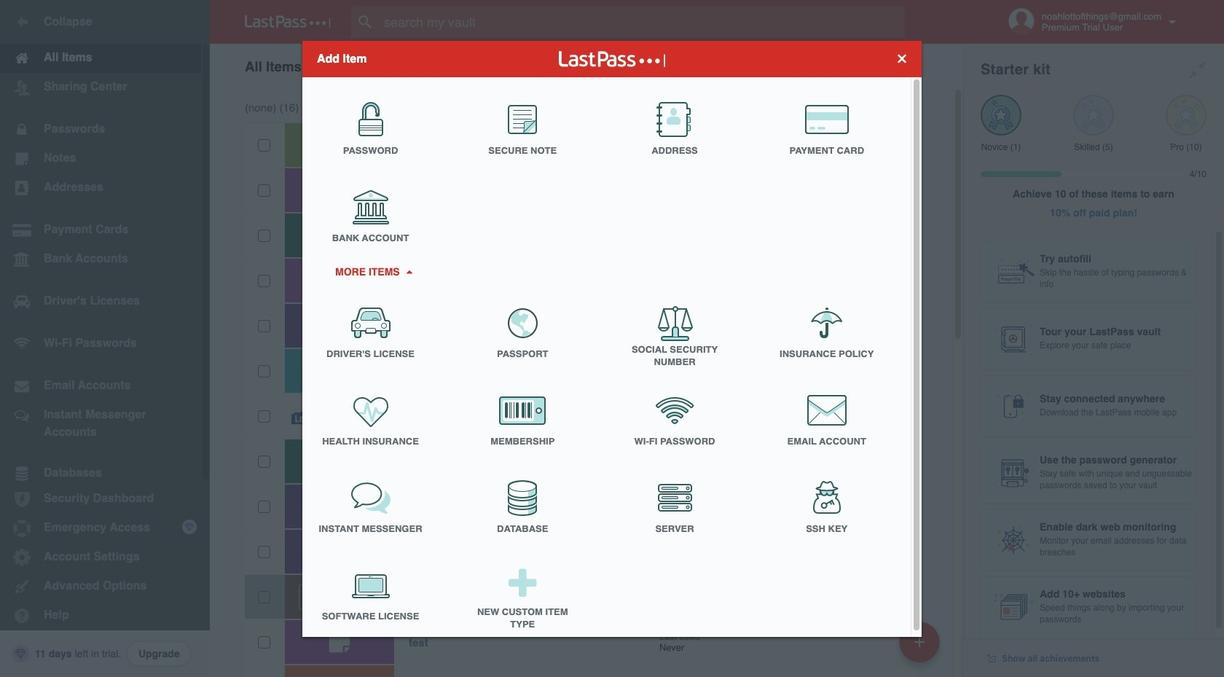 Task type: describe. For each thing, give the bounding box(es) containing it.
lastpass image
[[245, 15, 331, 28]]

caret right image
[[404, 270, 414, 273]]

main navigation navigation
[[0, 0, 210, 677]]

Search search field
[[351, 6, 934, 38]]



Task type: vqa. For each thing, say whether or not it's contained in the screenshot.
text box
no



Task type: locate. For each thing, give the bounding box(es) containing it.
vault options navigation
[[210, 44, 964, 87]]

new item image
[[915, 637, 925, 647]]

search my vault text field
[[351, 6, 934, 38]]

new item navigation
[[894, 617, 949, 677]]

dialog
[[302, 40, 922, 641]]



